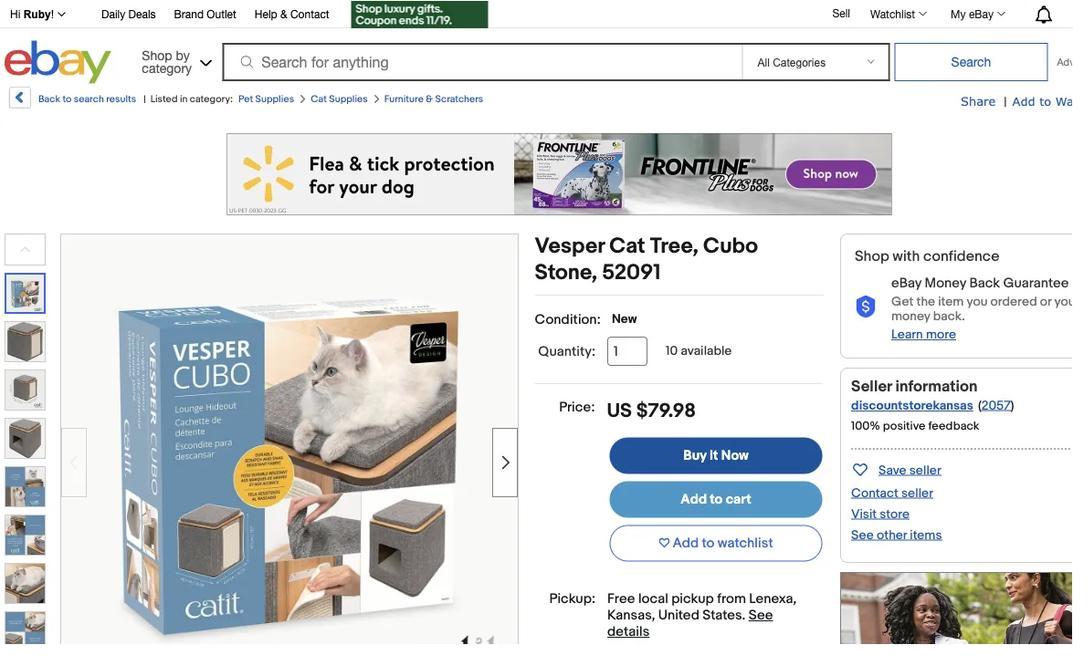Task type: describe. For each thing, give the bounding box(es) containing it.
help
[[255, 8, 277, 21]]

10
[[666, 344, 678, 360]]

my ebay
[[951, 7, 994, 20]]

.
[[742, 608, 749, 625]]

100%
[[852, 420, 881, 434]]

10 available
[[666, 344, 732, 360]]

watchlist link
[[861, 3, 936, 25]]

save seller
[[879, 463, 942, 479]]

seller
[[852, 377, 892, 396]]

contact seller link
[[852, 486, 934, 502]]

2057
[[982, 398, 1011, 414]]

vesper cat tree, cubo stone, 52091
[[535, 234, 758, 286]]

see details link
[[608, 608, 773, 641]]

seller for save
[[910, 463, 942, 479]]

cubo
[[703, 234, 758, 260]]

free
[[608, 592, 635, 608]]

discountstorekansas link
[[852, 399, 974, 414]]

confidence
[[924, 248, 1000, 265]]

pet
[[238, 93, 253, 105]]

picture 7 of 9 image
[[5, 565, 45, 604]]

shop with confidence
[[855, 248, 1000, 265]]

shop by category
[[142, 48, 192, 75]]

lenexa,
[[749, 592, 797, 608]]

united
[[659, 608, 700, 625]]

category:
[[190, 93, 233, 105]]

furniture & scratchers
[[384, 93, 484, 105]]

details
[[608, 625, 650, 641]]

save seller button
[[852, 460, 942, 481]]

Quantity: text field
[[608, 337, 648, 366]]

$79.98
[[637, 399, 696, 423]]

add to cart link
[[610, 482, 823, 519]]

price:
[[559, 399, 595, 416]]

now
[[722, 448, 749, 465]]

to inside the share | add to wa
[[1040, 94, 1052, 108]]

tree,
[[650, 234, 699, 260]]

pet supplies
[[238, 93, 294, 105]]

supplies for cat supplies
[[329, 93, 368, 105]]

sell
[[833, 7, 851, 19]]

picture 6 of 9 image
[[5, 516, 45, 556]]

us $79.98
[[607, 399, 696, 423]]

pickup
[[672, 592, 714, 608]]

contact inside account navigation
[[290, 8, 329, 21]]

help & contact
[[255, 8, 329, 21]]

results
[[106, 93, 136, 105]]

other
[[877, 528, 907, 544]]

ebay inside account navigation
[[969, 7, 994, 20]]

with
[[893, 248, 920, 265]]

furniture
[[384, 93, 424, 105]]

get
[[892, 295, 914, 310]]

picture 5 of 9 image
[[5, 468, 45, 507]]

shop by category banner
[[0, 0, 1074, 89]]

picture 1 of 9 image
[[6, 275, 44, 312]]

it
[[710, 448, 719, 465]]

daily deals
[[101, 8, 156, 21]]

see inside see details
[[749, 608, 773, 625]]

buy it now link
[[610, 438, 823, 475]]

52091
[[602, 260, 661, 286]]

0 horizontal spatial cat
[[311, 93, 327, 105]]

Search for anything text field
[[225, 45, 739, 79]]

to for watchlist
[[702, 536, 715, 552]]

discountstorekansas
[[852, 399, 974, 414]]

see other items link
[[852, 528, 942, 544]]

seller for contact
[[902, 486, 934, 502]]

kansas,
[[608, 608, 655, 625]]

daily
[[101, 8, 125, 21]]

shop by category button
[[134, 41, 216, 80]]

feedback
[[929, 420, 980, 434]]

seller information discountstorekansas ( 2057 ) 100% positive feedback
[[852, 377, 1015, 434]]

supplies for pet supplies
[[255, 93, 294, 105]]

vesper cat tree, cubo stone, 52091 - picture 1 of 9 image
[[61, 233, 518, 646]]

picture 4 of 9 image
[[5, 419, 45, 459]]

sell link
[[825, 7, 859, 19]]

add inside the share | add to wa
[[1013, 94, 1036, 108]]

| inside the share | add to wa
[[1004, 94, 1007, 110]]

my
[[951, 7, 966, 20]]

2057 link
[[982, 398, 1011, 414]]

store
[[880, 507, 910, 523]]

contact inside contact seller visit store see other items
[[852, 486, 899, 502]]

positive
[[883, 420, 926, 434]]

quantity:
[[538, 344, 596, 360]]

brand
[[174, 8, 204, 21]]

search
[[74, 93, 104, 105]]

help & contact link
[[255, 5, 329, 25]]



Task type: locate. For each thing, give the bounding box(es) containing it.
save
[[879, 463, 907, 479]]

back up ordered
[[970, 275, 1001, 292]]

cat right pet supplies link
[[311, 93, 327, 105]]

money
[[925, 275, 967, 292]]

see inside contact seller visit store see other items
[[852, 528, 874, 544]]

add to watchlist button
[[610, 526, 823, 562]]

see details
[[608, 608, 773, 641]]

0 vertical spatial seller
[[910, 463, 942, 479]]

2 you from the left
[[1055, 295, 1074, 310]]

in
[[180, 93, 188, 105]]

None submit
[[895, 43, 1048, 81]]

with details__icon image
[[855, 296, 877, 319]]

cat
[[311, 93, 327, 105], [610, 234, 646, 260]]

contact right help
[[290, 8, 329, 21]]

1 horizontal spatial cat
[[610, 234, 646, 260]]

& inside 'help & contact' link
[[281, 8, 287, 21]]

to left wa
[[1040, 94, 1052, 108]]

daily deals link
[[101, 5, 156, 25]]

0 vertical spatial ebay
[[969, 7, 994, 20]]

information
[[896, 377, 978, 396]]

listed
[[150, 93, 178, 105]]

1 vertical spatial shop
[[855, 248, 890, 265]]

add to wa link
[[1013, 93, 1074, 110]]

1 vertical spatial &
[[426, 93, 433, 105]]

1 vertical spatial add
[[681, 492, 707, 509]]

see right from
[[749, 608, 773, 625]]

category
[[142, 60, 192, 75]]

2 vertical spatial add
[[673, 536, 699, 552]]

vesper
[[535, 234, 605, 260]]

0 vertical spatial contact
[[290, 8, 329, 21]]

1 horizontal spatial ebay
[[969, 7, 994, 20]]

0 horizontal spatial back
[[38, 93, 60, 105]]

0 horizontal spatial you
[[967, 295, 988, 310]]

0 vertical spatial back
[[38, 93, 60, 105]]

account navigation
[[0, 0, 1074, 31]]

1 you from the left
[[967, 295, 988, 310]]

1 vertical spatial ebay
[[892, 275, 922, 292]]

shop left with
[[855, 248, 890, 265]]

stone,
[[535, 260, 598, 286]]

back
[[38, 93, 60, 105], [970, 275, 1001, 292]]

hi ruby !
[[10, 8, 54, 21]]

hi
[[10, 8, 20, 21]]

us
[[607, 399, 632, 423]]

0 vertical spatial add
[[1013, 94, 1036, 108]]

seller inside contact seller visit store see other items
[[902, 486, 934, 502]]

contact up visit store link
[[852, 486, 899, 502]]

back to search results link
[[7, 87, 136, 115]]

0 horizontal spatial |
[[144, 93, 146, 105]]

cart
[[726, 492, 752, 509]]

1 vertical spatial see
[[749, 608, 773, 625]]

0 vertical spatial &
[[281, 8, 287, 21]]

0 horizontal spatial contact
[[290, 8, 329, 21]]

0 horizontal spatial supplies
[[255, 93, 294, 105]]

to left search
[[63, 93, 72, 105]]

ebay up get
[[892, 275, 922, 292]]

to for cart
[[710, 492, 723, 509]]

back to search results
[[38, 93, 136, 105]]

shop left by at top left
[[142, 48, 172, 63]]

see down 'visit'
[[852, 528, 874, 544]]

you right item
[[967, 295, 988, 310]]

add inside button
[[673, 536, 699, 552]]

pickup:
[[550, 592, 596, 608]]

2 supplies from the left
[[329, 93, 368, 105]]

0 vertical spatial advertisement region
[[227, 133, 892, 216]]

0 horizontal spatial ebay
[[892, 275, 922, 292]]

scratchers
[[435, 93, 484, 105]]

add down "buy"
[[681, 492, 707, 509]]

& right help
[[281, 8, 287, 21]]

(
[[978, 398, 982, 414]]

back left search
[[38, 93, 60, 105]]

| left listed
[[144, 93, 146, 105]]

deals
[[128, 8, 156, 21]]

condition:
[[535, 312, 601, 328]]

supplies right pet
[[255, 93, 294, 105]]

guarantee
[[1004, 275, 1069, 292]]

| right share button on the top
[[1004, 94, 1007, 110]]

none submit inside shop by category banner
[[895, 43, 1048, 81]]

1 horizontal spatial supplies
[[329, 93, 368, 105]]

0 horizontal spatial &
[[281, 8, 287, 21]]

new
[[612, 312, 637, 327]]

seller down save seller
[[902, 486, 934, 502]]

available
[[681, 344, 732, 360]]

shop for shop with confidence
[[855, 248, 890, 265]]

outlet
[[207, 8, 236, 21]]

shop inside shop by category
[[142, 48, 172, 63]]

0 horizontal spatial shop
[[142, 48, 172, 63]]

add for add to watchlist
[[673, 536, 699, 552]]

ruby
[[23, 8, 51, 21]]

1 horizontal spatial &
[[426, 93, 433, 105]]

back inside ebay money back guarantee get the item you ordered or you learn more
[[970, 275, 1001, 292]]

1 horizontal spatial you
[[1055, 295, 1074, 310]]

0 horizontal spatial see
[[749, 608, 773, 625]]

1 horizontal spatial see
[[852, 528, 874, 544]]

visit
[[852, 507, 877, 523]]

free local pickup from lenexa, kansas, united states
[[608, 592, 797, 625]]

!
[[51, 8, 54, 21]]

buy it now
[[684, 448, 749, 465]]

supplies
[[255, 93, 294, 105], [329, 93, 368, 105]]

learn more link
[[892, 327, 957, 343]]

& for furniture
[[426, 93, 433, 105]]

share button
[[961, 93, 996, 110]]

states
[[703, 608, 742, 625]]

add left wa
[[1013, 94, 1036, 108]]

1 horizontal spatial back
[[970, 275, 1001, 292]]

& right furniture
[[426, 93, 433, 105]]

seller inside button
[[910, 463, 942, 479]]

my ebay link
[[941, 3, 1014, 25]]

add for add to cart
[[681, 492, 707, 509]]

1 horizontal spatial |
[[1004, 94, 1007, 110]]

ebay right my
[[969, 7, 994, 20]]

advertisement region
[[227, 133, 892, 216], [841, 573, 1074, 646]]

picture 3 of 9 image
[[5, 371, 45, 410]]

from
[[717, 592, 746, 608]]

buy
[[684, 448, 707, 465]]

1 vertical spatial cat
[[610, 234, 646, 260]]

item
[[939, 295, 964, 310]]

you right or
[[1055, 295, 1074, 310]]

furniture & scratchers link
[[384, 93, 484, 105]]

watchlist
[[871, 7, 916, 20]]

to for search
[[63, 93, 72, 105]]

add to watchlist
[[673, 536, 774, 552]]

cat supplies link
[[311, 93, 368, 105]]

adv
[[1058, 56, 1074, 68]]

pet supplies link
[[238, 93, 294, 105]]

to
[[63, 93, 72, 105], [1040, 94, 1052, 108], [710, 492, 723, 509], [702, 536, 715, 552]]

share | add to wa
[[961, 94, 1074, 110]]

visit store link
[[852, 507, 910, 523]]

ebay
[[969, 7, 994, 20], [892, 275, 922, 292]]

seller
[[910, 463, 942, 479], [902, 486, 934, 502]]

vesper cat tree, cubo stone, 52091 main content
[[535, 234, 824, 646]]

cat left tree,
[[610, 234, 646, 260]]

0 vertical spatial shop
[[142, 48, 172, 63]]

to inside button
[[702, 536, 715, 552]]

picture 2 of 9 image
[[5, 323, 45, 362]]

1 vertical spatial contact
[[852, 486, 899, 502]]

to left cart
[[710, 492, 723, 509]]

1 vertical spatial back
[[970, 275, 1001, 292]]

local
[[639, 592, 669, 608]]

add down add to cart link
[[673, 536, 699, 552]]

by
[[176, 48, 190, 63]]

get the coupon image
[[351, 1, 488, 28]]

shop for shop by category
[[142, 48, 172, 63]]

cat inside vesper cat tree, cubo stone, 52091
[[610, 234, 646, 260]]

to left watchlist at the right of the page
[[702, 536, 715, 552]]

advertisement region down items
[[841, 573, 1074, 646]]

shop
[[142, 48, 172, 63], [855, 248, 890, 265]]

1 vertical spatial advertisement region
[[841, 573, 1074, 646]]

cat supplies
[[311, 93, 368, 105]]

)
[[1011, 398, 1015, 414]]

the
[[917, 295, 936, 310]]

ebay inside ebay money back guarantee get the item you ordered or you learn more
[[892, 275, 922, 292]]

adv link
[[1048, 44, 1074, 80]]

supplies left furniture
[[329, 93, 368, 105]]

1 supplies from the left
[[255, 93, 294, 105]]

| listed in category:
[[144, 93, 233, 105]]

1 horizontal spatial shop
[[855, 248, 890, 265]]

picture 8 of 9 image
[[5, 613, 45, 646]]

1 horizontal spatial contact
[[852, 486, 899, 502]]

seller right save
[[910, 463, 942, 479]]

0 vertical spatial cat
[[311, 93, 327, 105]]

share
[[961, 94, 996, 108]]

1 vertical spatial seller
[[902, 486, 934, 502]]

&
[[281, 8, 287, 21], [426, 93, 433, 105]]

& for help
[[281, 8, 287, 21]]

watchlist
[[718, 536, 774, 552]]

advertisement region up vesper
[[227, 133, 892, 216]]

see
[[852, 528, 874, 544], [749, 608, 773, 625]]

0 vertical spatial see
[[852, 528, 874, 544]]

ebay money back guarantee get the item you ordered or you learn more
[[892, 275, 1074, 343]]



Task type: vqa. For each thing, say whether or not it's contained in the screenshot.
my
yes



